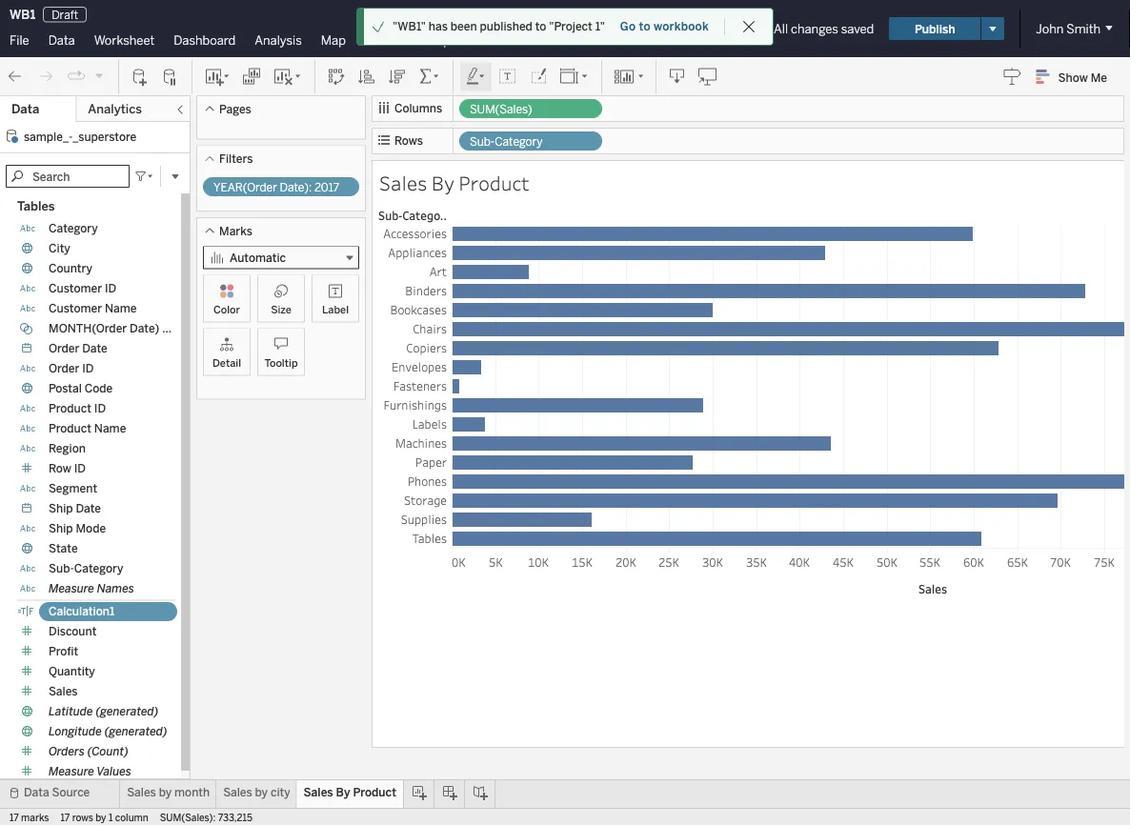 Task type: vqa. For each thing, say whether or not it's contained in the screenshot.
the topmost (CAN
no



Task type: locate. For each thing, give the bounding box(es) containing it.
2 ship from the top
[[49, 522, 73, 536]]

country
[[49, 262, 92, 276]]

0 vertical spatial customer
[[49, 282, 102, 296]]

name up month(order date) set
[[105, 302, 137, 316]]

sales by city
[[223, 786, 290, 800]]

1 vertical spatial name
[[94, 422, 126, 436]]

measure
[[49, 582, 94, 596], [49, 765, 94, 779]]

1 vertical spatial sub-category
[[49, 562, 123, 576]]

year(order
[[214, 181, 277, 195]]

all changes saved
[[774, 21, 875, 36]]

order up the postal
[[49, 362, 79, 376]]

customer
[[49, 282, 102, 296], [49, 302, 102, 316]]

17 for 17 rows by 1 column
[[61, 812, 70, 824]]

0 vertical spatial by
[[432, 170, 455, 196]]

product right city
[[353, 786, 397, 800]]

sub-category
[[470, 135, 543, 149], [49, 562, 123, 576]]

detail
[[213, 357, 241, 370]]

id for row id
[[74, 462, 86, 476]]

1 vertical spatial ship
[[49, 522, 73, 536]]

category
[[495, 135, 543, 149], [49, 222, 98, 236], [74, 562, 123, 576]]

Bookcases, Sub-Category. Press Space to toggle selection. Press Escape to go back to the left margin. Use arrow keys to navigate headers text field
[[376, 300, 452, 319]]

to inside go to workbook 'link'
[[639, 20, 651, 33]]

0 horizontal spatial sub-
[[49, 562, 74, 576]]

sales by month
[[127, 786, 210, 800]]

17 for 17 marks
[[10, 812, 19, 824]]

order id
[[49, 362, 94, 376]]

1 vertical spatial category
[[49, 222, 98, 236]]

date)
[[130, 322, 159, 336]]

by left 1
[[96, 812, 106, 824]]

1 ship from the top
[[49, 502, 73, 516]]

data
[[48, 32, 75, 48], [11, 102, 39, 117], [24, 786, 49, 800]]

1 17 from the left
[[10, 812, 19, 824]]

product down sum(sales) at the top of the page
[[459, 170, 530, 196]]

show
[[1059, 70, 1089, 84]]

replay animation image
[[93, 70, 105, 81]]

dashboard
[[174, 32, 236, 48]]

product name
[[49, 422, 126, 436]]

source
[[52, 786, 90, 800]]

sorted ascending by sum of sales within sub-category image
[[358, 67, 377, 86]]

1 horizontal spatial 17
[[61, 812, 70, 824]]

1 vertical spatial order
[[49, 362, 79, 376]]

0 vertical spatial order
[[49, 342, 79, 356]]

clear sheet image
[[273, 67, 303, 86]]

sales by product
[[380, 170, 530, 196], [304, 786, 397, 800]]

0 vertical spatial sub-
[[470, 135, 495, 149]]

data down draft at the top left of the page
[[48, 32, 75, 48]]

ship for ship date
[[49, 502, 73, 516]]

ship date
[[49, 502, 101, 516]]

sub-category down sum(sales) at the top of the page
[[470, 135, 543, 149]]

0 horizontal spatial sub-category
[[49, 562, 123, 576]]

0 vertical spatial category
[[495, 135, 543, 149]]

sales by product down the rows at the left of page
[[380, 170, 530, 196]]

ship for ship mode
[[49, 522, 73, 536]]

swap rows and columns image
[[327, 67, 346, 86]]

by up the 'accessories, sub-category. press space to toggle selection. press escape to go back to the left margin. use arrow keys to navigate headers' text field on the top of the page
[[432, 170, 455, 196]]

0 vertical spatial measure
[[49, 582, 94, 596]]

id up 'postal code'
[[82, 362, 94, 376]]

0 vertical spatial (generated)
[[96, 705, 159, 719]]

0 vertical spatial date
[[82, 342, 108, 356]]

sub-
[[470, 135, 495, 149], [49, 562, 74, 576]]

discount
[[49, 625, 97, 639]]

2 horizontal spatial by
[[255, 786, 268, 800]]

measure up "calculation1"
[[49, 582, 94, 596]]

0 horizontal spatial by
[[336, 786, 350, 800]]

sub- down the state
[[49, 562, 74, 576]]

ship down segment
[[49, 502, 73, 516]]

1 vertical spatial date
[[76, 502, 101, 516]]

format
[[365, 32, 406, 48]]

Art, Sub-Category. Press Space to toggle selection. Press Escape to go back to the left margin. Use arrow keys to navigate headers text field
[[376, 262, 452, 281]]

1 order from the top
[[49, 342, 79, 356]]

order for order date
[[49, 342, 79, 356]]

by
[[159, 786, 172, 800], [255, 786, 268, 800], [96, 812, 106, 824]]

0 vertical spatial data
[[48, 32, 75, 48]]

orders
[[49, 745, 85, 759]]

0 vertical spatial ship
[[49, 502, 73, 516]]

sales up 733,215
[[223, 786, 252, 800]]

name down product id
[[94, 422, 126, 436]]

order up order id
[[49, 342, 79, 356]]

measure down orders
[[49, 765, 94, 779]]

ship up the state
[[49, 522, 73, 536]]

sub-category up measure names
[[49, 562, 123, 576]]

0 vertical spatial sub-category
[[470, 135, 543, 149]]

order date
[[49, 342, 108, 356]]

by left city
[[255, 786, 268, 800]]

customer id
[[49, 282, 117, 296]]

0 vertical spatial name
[[105, 302, 137, 316]]

to left "project
[[536, 20, 547, 33]]

1 vertical spatial measure
[[49, 765, 94, 779]]

1 to from the left
[[536, 20, 547, 33]]

publish button
[[890, 17, 981, 40]]

ship
[[49, 502, 73, 516], [49, 522, 73, 536]]

to
[[536, 20, 547, 33], [639, 20, 651, 33]]

size
[[271, 303, 292, 316]]

17 left the marks
[[10, 812, 19, 824]]

id down code
[[94, 402, 106, 416]]

set
[[162, 322, 181, 336]]

tooltip
[[265, 357, 298, 370]]

1 horizontal spatial to
[[639, 20, 651, 33]]

(generated) up "(count)"
[[105, 725, 167, 739]]

category up city
[[49, 222, 98, 236]]

(generated) for latitude (generated)
[[96, 705, 159, 719]]

Search text field
[[6, 165, 130, 188]]

0 horizontal spatial 17
[[10, 812, 19, 824]]

733,215
[[218, 812, 253, 824]]

1 vertical spatial customer
[[49, 302, 102, 316]]

data up the marks
[[24, 786, 49, 800]]

sales up column
[[127, 786, 156, 800]]

id
[[105, 282, 117, 296], [82, 362, 94, 376], [94, 402, 106, 416], [74, 462, 86, 476]]

replay animation image
[[67, 67, 86, 86]]

to right go
[[639, 20, 651, 33]]

1 horizontal spatial sub-
[[470, 135, 495, 149]]

city
[[49, 242, 70, 256]]

longitude
[[49, 725, 102, 739]]

2017
[[315, 181, 340, 195]]

customer down customer id at the top of page
[[49, 302, 102, 316]]

measure names
[[49, 582, 134, 596]]

id up customer name
[[105, 282, 117, 296]]

download image
[[668, 67, 688, 86]]

2 measure from the top
[[49, 765, 94, 779]]

sum(sales):
[[160, 812, 216, 824]]

name for product name
[[94, 422, 126, 436]]

draft
[[52, 7, 78, 21]]

1 horizontal spatial sub-category
[[470, 135, 543, 149]]

automatic button
[[203, 246, 359, 269]]

0 horizontal spatial to
[[536, 20, 547, 33]]

0 vertical spatial sales by product
[[380, 170, 530, 196]]

1
[[109, 812, 113, 824]]

sales by product right city
[[304, 786, 397, 800]]

(generated)
[[96, 705, 159, 719], [105, 725, 167, 739]]

by for city
[[255, 786, 268, 800]]

2 customer from the top
[[49, 302, 102, 316]]

date down month(order
[[82, 342, 108, 356]]

2 17 from the left
[[61, 812, 70, 824]]

data down undo icon
[[11, 102, 39, 117]]

2 order from the top
[[49, 362, 79, 376]]

Tables, Sub-Category. Press Space to toggle selection. Press Escape to go back to the left margin. Use arrow keys to navigate headers text field
[[376, 529, 452, 548]]

by left month
[[159, 786, 172, 800]]

tables
[[17, 199, 55, 214]]

names
[[97, 582, 134, 596]]

show me button
[[1029, 62, 1125, 92]]

sales
[[380, 170, 428, 196], [49, 685, 78, 699], [127, 786, 156, 800], [223, 786, 252, 800], [304, 786, 333, 800]]

"wb1" has been published to "project 1" alert
[[393, 18, 605, 35]]

name for customer name
[[105, 302, 137, 316]]

2 to from the left
[[639, 20, 651, 33]]

region
[[49, 442, 86, 456]]

Chairs, Sub-Category. Press Space to toggle selection. Press Escape to go back to the left margin. Use arrow keys to navigate headers text field
[[376, 319, 452, 339]]

date):
[[280, 181, 312, 195]]

1 customer from the top
[[49, 282, 102, 296]]

1 measure from the top
[[49, 582, 94, 596]]

data source
[[24, 786, 90, 800]]

"wb1"
[[393, 20, 426, 33]]

sub- down sum(sales) at the top of the page
[[470, 135, 495, 149]]

id right the 'row'
[[74, 462, 86, 476]]

category down sum(sales) at the top of the page
[[495, 135, 543, 149]]

by right city
[[336, 786, 350, 800]]

success image
[[372, 20, 385, 33]]

order
[[49, 342, 79, 356], [49, 362, 79, 376]]

sales down the rows at the left of page
[[380, 170, 428, 196]]

customer down "country"
[[49, 282, 102, 296]]

postal code
[[49, 382, 113, 396]]

marks
[[21, 812, 49, 824]]

(generated) up longitude (generated)
[[96, 705, 159, 719]]

1 horizontal spatial by
[[159, 786, 172, 800]]

go to workbook link
[[620, 19, 710, 34]]

category up measure names
[[74, 562, 123, 576]]

1 horizontal spatial by
[[432, 170, 455, 196]]

sorted descending by sum of sales within sub-category image
[[388, 67, 407, 86]]

1 vertical spatial (generated)
[[105, 725, 167, 739]]

Machines, Sub-Category. Press Space to toggle selection. Press Escape to go back to the left margin. Use arrow keys to navigate headers text field
[[376, 434, 452, 453]]

name
[[105, 302, 137, 316], [94, 422, 126, 436]]

date up mode
[[76, 502, 101, 516]]

17 left rows
[[61, 812, 70, 824]]

published
[[480, 20, 533, 33]]

sales right city
[[304, 786, 333, 800]]

code
[[85, 382, 113, 396]]



Task type: describe. For each thing, give the bounding box(es) containing it.
redo image
[[36, 67, 55, 86]]

profit
[[49, 645, 78, 659]]

id for product id
[[94, 402, 106, 416]]

go to workbook
[[621, 20, 709, 33]]

new worksheet image
[[204, 67, 231, 86]]

month
[[175, 786, 210, 800]]

help
[[425, 32, 451, 48]]

analysis
[[255, 32, 302, 48]]

all
[[774, 21, 789, 36]]

pause auto updates image
[[161, 67, 180, 86]]

show mark labels image
[[499, 67, 518, 86]]

map
[[321, 32, 346, 48]]

month(order date) set
[[49, 322, 181, 336]]

collapse image
[[175, 104, 186, 115]]

date for ship date
[[76, 502, 101, 516]]

Copiers, Sub-Category. Press Space to toggle selection. Press Escape to go back to the left margin. Use arrow keys to navigate headers text field
[[376, 339, 452, 358]]

17 marks
[[10, 812, 49, 824]]

automatic
[[230, 251, 286, 265]]

latitude (generated)
[[49, 705, 159, 719]]

been
[[451, 20, 477, 33]]

product up region at the left bottom
[[49, 422, 91, 436]]

to inside "wb1" has been published to "project 1" alert
[[536, 20, 547, 33]]

analytics
[[88, 102, 142, 117]]

segment
[[49, 482, 97, 496]]

customer for customer name
[[49, 302, 102, 316]]

show me
[[1059, 70, 1108, 84]]

columns
[[395, 102, 443, 115]]

Supplies, Sub-Category. Press Space to toggle selection. Press Escape to go back to the left margin. Use arrow keys to navigate headers text field
[[376, 510, 452, 529]]

"wb1" has been published to "project 1"
[[393, 20, 605, 33]]

values
[[97, 765, 131, 779]]

Binders, Sub-Category. Press Space to toggle selection. Press Escape to go back to the left margin. Use arrow keys to navigate headers text field
[[376, 281, 452, 300]]

latitude
[[49, 705, 93, 719]]

row id
[[49, 462, 86, 476]]

2 vertical spatial data
[[24, 786, 49, 800]]

Furnishings, Sub-Category. Press Space to toggle selection. Press Escape to go back to the left margin. Use arrow keys to navigate headers text field
[[376, 396, 452, 415]]

measure values
[[49, 765, 131, 779]]

mode
[[76, 522, 106, 536]]

sum(sales)
[[470, 103, 533, 116]]

(generated) for longitude (generated)
[[105, 725, 167, 739]]

undo image
[[6, 67, 25, 86]]

_superstore
[[73, 130, 137, 144]]

duplicate image
[[242, 67, 261, 86]]

Accessories, Sub-Category. Press Space to toggle selection. Press Escape to go back to the left margin. Use arrow keys to navigate headers text field
[[376, 224, 452, 243]]

smith
[[1067, 21, 1101, 36]]

john smith
[[1037, 21, 1101, 36]]

show/hide cards image
[[614, 67, 645, 86]]

order for order id
[[49, 362, 79, 376]]

me
[[1092, 70, 1108, 84]]

id for order id
[[82, 362, 94, 376]]

changes
[[791, 21, 839, 36]]

Appliances, Sub-Category. Press Space to toggle selection. Press Escape to go back to the left margin. Use arrow keys to navigate headers text field
[[376, 243, 452, 262]]

sum(sales): 733,215
[[160, 812, 253, 824]]

Fasteners, Sub-Category. Press Space to toggle selection. Press Escape to go back to the left margin. Use arrow keys to navigate headers text field
[[376, 377, 452, 396]]

row
[[49, 462, 71, 476]]

column
[[115, 812, 149, 824]]

publish
[[915, 22, 956, 36]]

postal
[[49, 382, 82, 396]]

Paper, Sub-Category. Press Space to toggle selection. Press Escape to go back to the left margin. Use arrow keys to navigate headers text field
[[376, 453, 452, 472]]

customer for customer id
[[49, 282, 102, 296]]

"project
[[550, 20, 593, 33]]

marks
[[219, 224, 253, 238]]

longitude (generated)
[[49, 725, 167, 739]]

open and edit this workbook in tableau desktop image
[[699, 67, 718, 86]]

color
[[214, 303, 240, 316]]

1 vertical spatial sub-
[[49, 562, 74, 576]]

year(order date): 2017
[[214, 181, 340, 195]]

has
[[429, 20, 448, 33]]

calculation1
[[49, 605, 115, 619]]

city
[[271, 786, 290, 800]]

measure for measure names
[[49, 582, 94, 596]]

sales up latitude
[[49, 685, 78, 699]]

label
[[322, 303, 349, 316]]

pages
[[219, 102, 251, 116]]

product down the postal
[[49, 402, 91, 416]]

marks. press enter to open the view data window.. use arrow keys to navigate data visualization elements. image
[[452, 224, 1131, 549]]

go
[[621, 20, 636, 33]]

id for customer id
[[105, 282, 117, 296]]

saved
[[842, 21, 875, 36]]

format workbook image
[[529, 67, 548, 86]]

rows
[[72, 812, 93, 824]]

date for order date
[[82, 342, 108, 356]]

john
[[1037, 21, 1064, 36]]

by for month
[[159, 786, 172, 800]]

file
[[10, 32, 29, 48]]

Labels, Sub-Category. Press Space to toggle selection. Press Escape to go back to the left margin. Use arrow keys to navigate headers text field
[[376, 415, 452, 434]]

fit image
[[560, 67, 590, 86]]

1 vertical spatial sales by product
[[304, 786, 397, 800]]

Envelopes, Sub-Category. Press Space to toggle selection. Press Escape to go back to the left margin. Use arrow keys to navigate headers text field
[[376, 358, 452, 377]]

totals image
[[419, 67, 441, 86]]

Phones, Sub-Category. Press Space to toggle selection. Press Escape to go back to the left margin. Use arrow keys to navigate headers text field
[[376, 472, 452, 491]]

measure for measure values
[[49, 765, 94, 779]]

Storage, Sub-Category. Press Space to toggle selection. Press Escape to go back to the left margin. Use arrow keys to navigate headers text field
[[376, 491, 452, 510]]

state
[[49, 542, 78, 556]]

wb1
[[10, 7, 35, 22]]

2 vertical spatial category
[[74, 562, 123, 576]]

worksheet
[[94, 32, 155, 48]]

1"
[[596, 20, 605, 33]]

rows
[[395, 134, 423, 148]]

1 vertical spatial data
[[11, 102, 39, 117]]

data guide image
[[1004, 67, 1023, 86]]

new data source image
[[131, 67, 150, 86]]

sample_-_superstore
[[24, 130, 137, 144]]

product id
[[49, 402, 106, 416]]

customer name
[[49, 302, 137, 316]]

filters
[[219, 152, 253, 166]]

17 rows by 1 column
[[61, 812, 149, 824]]

sample_-
[[24, 130, 73, 144]]

highlight image
[[465, 67, 487, 86]]

month(order
[[49, 322, 127, 336]]

quantity
[[49, 665, 95, 679]]

(count)
[[87, 745, 129, 759]]

0 horizontal spatial by
[[96, 812, 106, 824]]

workbook
[[654, 20, 709, 33]]

1 vertical spatial by
[[336, 786, 350, 800]]

ship mode
[[49, 522, 106, 536]]

orders (count)
[[49, 745, 129, 759]]



